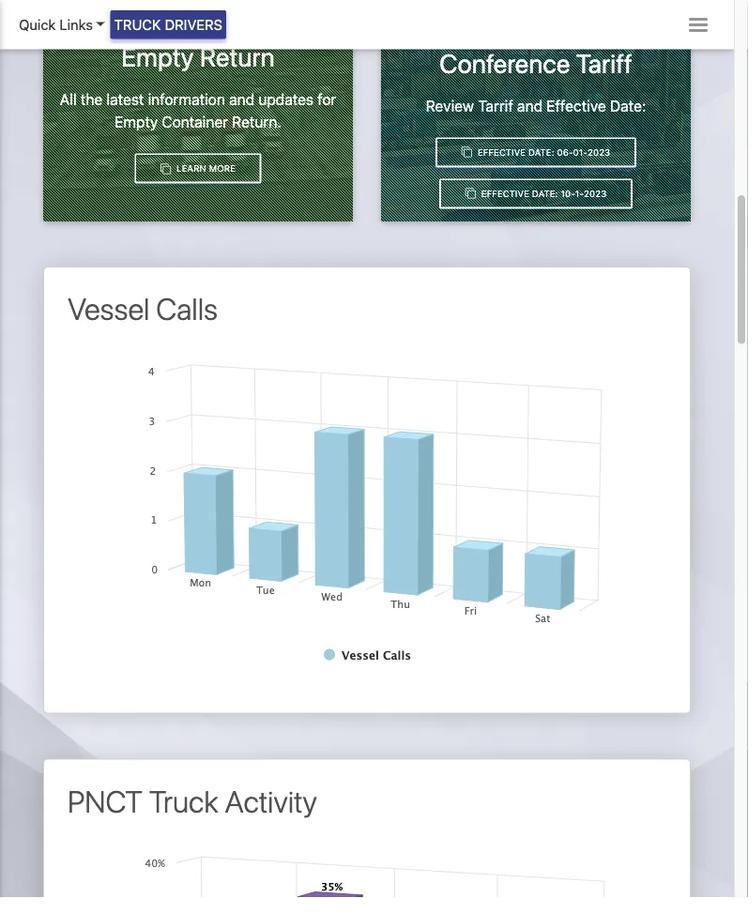 Task type: locate. For each thing, give the bounding box(es) containing it.
2023
[[588, 147, 611, 158], [584, 188, 607, 199]]

1 horizontal spatial clone image
[[462, 147, 472, 158]]

clone image inside the effective date: 06-01-2023 link
[[462, 147, 472, 158]]

1 vertical spatial empty
[[115, 113, 158, 131]]

date: for 01-
[[529, 147, 555, 158]]

effective for effective date: 06-01-2023
[[478, 147, 526, 158]]

effective up '01-'
[[547, 97, 606, 115]]

empty inside all the latest information and updates for empty container return.
[[115, 113, 158, 131]]

review
[[426, 97, 474, 115]]

empty down truck drivers
[[121, 41, 194, 72]]

and up return.
[[229, 90, 255, 108]]

2 vertical spatial date:
[[532, 188, 558, 199]]

10-
[[561, 188, 575, 199]]

truck drivers link
[[111, 10, 226, 39]]

06-
[[557, 147, 573, 158]]

2023 for 01-
[[588, 147, 611, 158]]

effective date: 10-1-2023 link
[[440, 179, 633, 209]]

vessel
[[68, 291, 150, 327]]

0 horizontal spatial and
[[229, 90, 255, 108]]

date: for 1-
[[532, 188, 558, 199]]

1 vertical spatial date:
[[529, 147, 555, 158]]

truck
[[114, 16, 161, 33], [149, 784, 219, 819]]

date: inside the effective date: 10-1-2023 link
[[532, 188, 558, 199]]

york
[[490, 16, 539, 47]]

date: left 10-
[[532, 188, 558, 199]]

clone image left the learn
[[161, 163, 171, 174]]

more
[[209, 163, 236, 174]]

clone image inside learn more link
[[161, 163, 171, 174]]

and right tarrif
[[517, 97, 543, 115]]

2023 right 10-
[[584, 188, 607, 199]]

learn more
[[174, 163, 236, 174]]

clone image for learn more
[[161, 163, 171, 174]]

0 vertical spatial effective
[[547, 97, 606, 115]]

1 vertical spatial clone image
[[161, 163, 171, 174]]

date:
[[610, 97, 646, 115], [529, 147, 555, 158], [532, 188, 558, 199]]

drivers
[[165, 16, 223, 33]]

effective date: 06-01-2023
[[475, 147, 611, 158]]

quick links
[[19, 16, 93, 33]]

effective down tarrif
[[478, 147, 526, 158]]

clone image
[[462, 147, 472, 158], [161, 163, 171, 174]]

activity
[[225, 784, 317, 819]]

return
[[200, 41, 275, 72]]

calls
[[156, 291, 218, 327]]

1 vertical spatial 2023
[[584, 188, 607, 199]]

empty
[[121, 41, 194, 72], [115, 113, 158, 131]]

effective
[[547, 97, 606, 115], [478, 147, 526, 158], [482, 188, 530, 199]]

2023 right 06-
[[588, 147, 611, 158]]

1 vertical spatial truck
[[149, 784, 219, 819]]

date: inside the effective date: 06-01-2023 link
[[529, 147, 555, 158]]

clone image
[[466, 188, 476, 199]]

effective right clone image
[[482, 188, 530, 199]]

1 vertical spatial effective
[[478, 147, 526, 158]]

2 vertical spatial effective
[[482, 188, 530, 199]]

effective date: 06-01-2023 link
[[436, 138, 636, 168]]

and
[[229, 90, 255, 108], [517, 97, 543, 115]]

clone image up clone image
[[462, 147, 472, 158]]

truck left drivers
[[114, 16, 161, 33]]

truck right the pnct
[[149, 784, 219, 819]]

0 horizontal spatial clone image
[[161, 163, 171, 174]]

tarrif
[[478, 97, 514, 115]]

and inside all the latest information and updates for empty container return.
[[229, 90, 255, 108]]

learn
[[177, 163, 206, 174]]

return.
[[232, 113, 282, 131]]

0 vertical spatial 2023
[[588, 147, 611, 158]]

date: down the tariff
[[610, 97, 646, 115]]

new york terminal conference tariff
[[432, 16, 640, 79]]

quick links link
[[19, 14, 105, 35]]

0 vertical spatial clone image
[[462, 147, 472, 158]]

empty down latest
[[115, 113, 158, 131]]

review tarrif and effective date:
[[426, 97, 646, 115]]

date: left 06-
[[529, 147, 555, 158]]



Task type: describe. For each thing, give the bounding box(es) containing it.
links
[[60, 16, 93, 33]]

0 vertical spatial truck
[[114, 16, 161, 33]]

pnct
[[68, 784, 143, 819]]

pnct truck activity
[[68, 784, 317, 819]]

information
[[148, 90, 225, 108]]

all
[[60, 90, 77, 108]]

2023 for 1-
[[584, 188, 607, 199]]

empty return
[[121, 41, 275, 72]]

for
[[318, 90, 336, 108]]

effective for effective date: 10-1-2023
[[482, 188, 530, 199]]

terminal
[[545, 16, 640, 47]]

updates
[[259, 90, 314, 108]]

1 horizontal spatial and
[[517, 97, 543, 115]]

clone image for effective date: 06-01-2023
[[462, 147, 472, 158]]

quick
[[19, 16, 56, 33]]

conference
[[439, 48, 571, 79]]

learn more link
[[135, 154, 262, 184]]

new
[[432, 16, 484, 47]]

vessel calls
[[68, 291, 218, 327]]

all the latest information and updates for empty container return.
[[60, 90, 336, 131]]

0 vertical spatial date:
[[610, 97, 646, 115]]

truck drivers
[[114, 16, 223, 33]]

the
[[81, 90, 103, 108]]

latest
[[107, 90, 144, 108]]

container
[[162, 113, 228, 131]]

0 vertical spatial empty
[[121, 41, 194, 72]]

effective date: 10-1-2023
[[479, 188, 607, 199]]

1-
[[575, 188, 584, 199]]

tariff
[[576, 48, 633, 79]]

01-
[[573, 147, 588, 158]]



Task type: vqa. For each thing, say whether or not it's contained in the screenshot.
bottommost the Truck
yes



